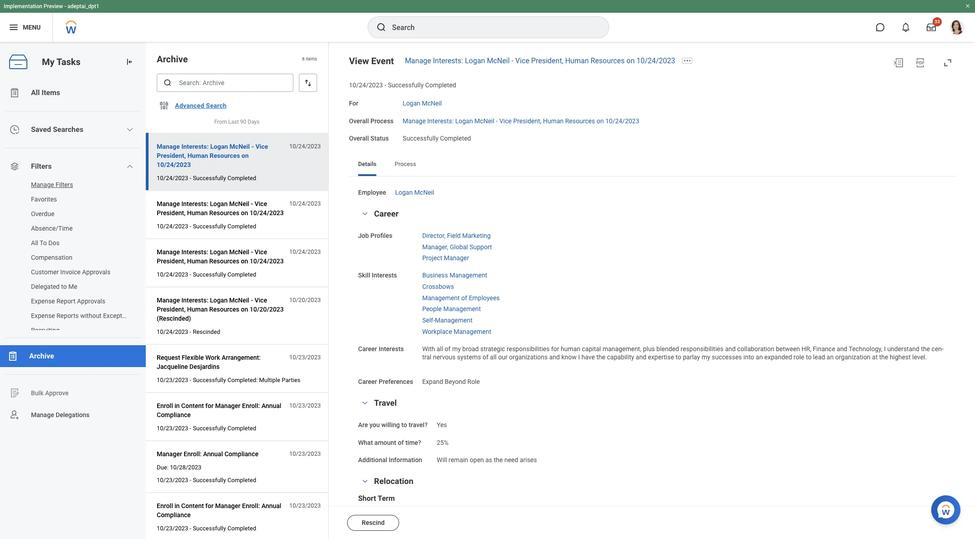 Task type: describe. For each thing, give the bounding box(es) containing it.
our
[[498, 354, 508, 361]]

yes element
[[437, 420, 447, 429]]

career interests
[[358, 346, 404, 353]]

and up successes
[[725, 346, 736, 353]]

2 vertical spatial for
[[205, 503, 214, 510]]

travel?
[[409, 422, 428, 429]]

of inside travel group
[[398, 440, 404, 447]]

manage filters
[[31, 181, 73, 189]]

logan mcneil link for process
[[395, 187, 434, 196]]

tral
[[422, 346, 944, 361]]

2 in from the top
[[175, 503, 180, 510]]

implementation preview -   adeptai_dpt1
[[4, 3, 99, 10]]

manager, global support
[[422, 244, 492, 251]]

need
[[504, 457, 518, 464]]

preview
[[44, 3, 63, 10]]

expense for expense reports without exceptions
[[31, 313, 55, 320]]

perspective image
[[9, 161, 20, 172]]

all to dos
[[31, 240, 60, 247]]

vice inside manage interests: logan mcneil - vice president, human resources on 10/20/2023 (rescinded)
[[255, 297, 267, 304]]

bulk approve link
[[0, 383, 146, 405]]

blended
[[656, 346, 679, 353]]

from last 90 days
[[214, 119, 260, 125]]

additional
[[358, 457, 387, 464]]

skill interests
[[358, 272, 397, 279]]

additional information
[[358, 457, 422, 464]]

president, for 'manage interests: logan mcneil - vice president, human resources on 10/20/2023 (rescinded)' button
[[157, 306, 185, 314]]

what
[[358, 440, 373, 447]]

report
[[56, 298, 75, 305]]

hr,
[[802, 346, 811, 353]]

on inside manage interests: logan mcneil - vice president, human resources on 10/24/2023 link
[[597, 117, 604, 125]]

2 responsibilities from the left
[[681, 346, 724, 353]]

relocation group
[[358, 477, 948, 540]]

all items button
[[0, 82, 146, 104]]

overall status
[[349, 135, 389, 142]]

to left parlay
[[676, 354, 681, 361]]

logan mcneil link for 10/24/2023 - successfully completed
[[403, 98, 442, 107]]

reports
[[56, 313, 79, 320]]

clipboard image
[[9, 87, 20, 98]]

to down hr,
[[806, 354, 812, 361]]

for inside the with all of my broad strategic responsibilities for human capital management, plus blended responsibilities and collaboration between hr, finance and technology, i understand the cen tral nervous systems of all our organizations and know i have the capability and expertise to parlay my successes into an expanded role to lead an organization at the highest level.
[[551, 346, 559, 353]]

notifications large image
[[901, 23, 910, 32]]

president, for first manage interests: logan mcneil - vice president, human resources on 10/24/2023 button from the bottom of the item list element
[[157, 258, 185, 265]]

compliance for second enroll in content for manager enroll: annual compliance button from the top
[[157, 512, 191, 519]]

bulk
[[31, 390, 44, 397]]

term
[[378, 495, 395, 504]]

invoice
[[60, 269, 81, 276]]

to inside travel group
[[401, 422, 407, 429]]

1 enroll in content for manager enroll: annual compliance from the top
[[157, 403, 281, 419]]

absence/time
[[31, 225, 73, 232]]

approvals for expense report approvals
[[77, 298, 105, 305]]

expand beyond role element
[[422, 377, 480, 386]]

request flexible work arrangement: jacqueline desjardins
[[157, 355, 261, 371]]

saved searches
[[31, 125, 83, 134]]

1 vertical spatial for
[[205, 403, 214, 410]]

status
[[370, 135, 389, 142]]

filters button
[[0, 156, 146, 178]]

collaboration
[[737, 346, 774, 353]]

desjardins
[[189, 364, 220, 371]]

favorites
[[31, 196, 57, 203]]

2 enroll in content for manager enroll: annual compliance from the top
[[157, 503, 281, 519]]

1 horizontal spatial process
[[395, 161, 416, 168]]

last
[[228, 119, 239, 125]]

mcneil inside manage interests: logan mcneil - vice president, human resources on 10/20/2023 (rescinded)
[[229, 297, 249, 304]]

2 vertical spatial annual
[[261, 503, 281, 510]]

completed inside overall status element
[[440, 135, 471, 142]]

career for career preferences
[[358, 379, 377, 386]]

what amount of time?
[[358, 440, 421, 447]]

project
[[422, 255, 442, 262]]

0 vertical spatial search image
[[376, 22, 387, 33]]

level.
[[912, 354, 927, 361]]

logan inside manage interests: logan mcneil - vice president, human resources on 10/24/2023 link
[[455, 117, 473, 125]]

president, for second manage interests: logan mcneil - vice president, human resources on 10/24/2023 button from the top of the item list element
[[157, 210, 185, 217]]

manager inside project manager link
[[444, 255, 469, 262]]

at
[[872, 354, 878, 361]]

career for career interests
[[358, 346, 377, 353]]

recruiting button
[[0, 324, 137, 338]]

additional information element
[[437, 452, 537, 465]]

career preferences
[[358, 379, 413, 386]]

from
[[214, 119, 227, 125]]

chevron down image for travel
[[360, 400, 370, 407]]

items selected list for job profiles
[[422, 230, 507, 263]]

request flexible work arrangement: jacqueline desjardins button
[[157, 353, 284, 373]]

as
[[485, 457, 492, 464]]

filters inside "button"
[[56, 181, 73, 189]]

understand
[[887, 346, 919, 353]]

expense for expense report approvals
[[31, 298, 55, 305]]

expense report approvals
[[31, 298, 105, 305]]

willing
[[381, 422, 400, 429]]

annual inside button
[[203, 451, 223, 458]]

3 manage interests: logan mcneil - vice president, human resources on 10/24/2023 button from the top
[[157, 247, 284, 267]]

justify image
[[8, 22, 19, 33]]

implementation
[[4, 3, 42, 10]]

Search: Archive text field
[[157, 74, 293, 92]]

filters inside dropdown button
[[31, 162, 52, 171]]

of inside the management of employees "link"
[[461, 295, 467, 302]]

view printable version (pdf) image
[[915, 57, 926, 68]]

saved
[[31, 125, 51, 134]]

are you willing to travel?
[[358, 422, 428, 429]]

export to excel image
[[893, 57, 904, 68]]

management inside "link"
[[422, 295, 460, 302]]

preferences
[[379, 379, 413, 386]]

manager inside manager enroll: annual compliance button
[[157, 451, 182, 458]]

- inside manage interests: logan mcneil - vice president, human resources on 10/20/2023 (rescinded)
[[251, 297, 253, 304]]

management for workplace
[[454, 328, 491, 336]]

yes
[[437, 422, 447, 429]]

manager, global support link
[[422, 242, 492, 251]]

1 vertical spatial all
[[490, 354, 497, 361]]

configure image
[[159, 100, 169, 111]]

search
[[206, 102, 227, 109]]

and left know
[[549, 354, 560, 361]]

my tasks
[[42, 56, 80, 67]]

chevron down image for filters
[[126, 163, 134, 170]]

logan inside manage interests: logan mcneil - vice president, human resources on 10/20/2023 (rescinded)
[[210, 297, 228, 304]]

plus
[[643, 346, 655, 353]]

recruiting
[[31, 327, 60, 334]]

clipboard image
[[7, 351, 18, 362]]

customer
[[31, 269, 59, 276]]

amount
[[374, 440, 396, 447]]

into
[[744, 354, 754, 361]]

close environment banner image
[[965, 3, 971, 9]]

between
[[776, 346, 800, 353]]

0 vertical spatial the
[[921, 346, 930, 353]]

successes
[[712, 354, 742, 361]]

overdue
[[31, 211, 54, 218]]

lead
[[813, 354, 825, 361]]

menu banner
[[0, 0, 975, 42]]

expertise
[[648, 354, 674, 361]]

rescind
[[362, 520, 385, 527]]

overall status element
[[403, 130, 471, 143]]

menu button
[[0, 13, 53, 42]]

people
[[422, 306, 442, 313]]

management,
[[603, 346, 641, 353]]

chevron down image inside relocation group
[[360, 479, 370, 485]]

relocation button
[[374, 477, 413, 487]]

global
[[450, 244, 468, 251]]

self-management link
[[422, 315, 472, 324]]

technology,
[[849, 346, 882, 353]]

bulk approve
[[31, 390, 69, 397]]

all for all items
[[31, 88, 40, 97]]

systems
[[457, 354, 481, 361]]

2 enroll in content for manager enroll: annual compliance button from the top
[[157, 501, 284, 521]]

- inside menu banner
[[64, 3, 66, 10]]

logan mcneil for process
[[395, 189, 434, 196]]

items
[[306, 57, 317, 62]]

2 10/23/2023 - successfully completed from the top
[[157, 478, 256, 484]]

10/20/2023 inside manage interests: logan mcneil - vice president, human resources on 10/20/2023 (rescinded)
[[250, 306, 284, 314]]

employees
[[469, 295, 500, 302]]

job
[[358, 232, 369, 240]]

successfully inside overall status element
[[403, 135, 438, 142]]

information
[[389, 457, 422, 464]]

organizations
[[509, 354, 548, 361]]

expense report approvals button
[[0, 294, 137, 309]]

manage inside "button"
[[31, 181, 54, 189]]

customer invoice approvals button
[[0, 265, 137, 280]]

highest
[[890, 354, 911, 361]]

2 manage interests: logan mcneil - vice president, human resources on 10/24/2023 button from the top
[[157, 199, 284, 219]]

90
[[240, 119, 246, 125]]

interests for career interests
[[379, 346, 404, 353]]



Task type: locate. For each thing, give the bounding box(es) containing it.
1 vertical spatial compliance
[[225, 451, 258, 458]]

10/23/2023 - successfully completed for second enroll in content for manager enroll: annual compliance button from the top
[[157, 526, 256, 533]]

0 vertical spatial process
[[370, 117, 394, 125]]

0 vertical spatial content
[[181, 403, 204, 410]]

overall
[[349, 117, 369, 125], [349, 135, 369, 142]]

chevron down image inside the filters dropdown button
[[126, 163, 134, 170]]

career up the career preferences
[[358, 346, 377, 353]]

0 vertical spatial chevron down image
[[126, 126, 134, 134]]

1 vertical spatial items selected list
[[422, 270, 514, 336]]

2 vertical spatial enroll:
[[242, 503, 260, 510]]

to inside button
[[61, 283, 67, 291]]

clock check image
[[9, 124, 20, 135]]

1 10/23/2023 - successfully completed from the top
[[157, 426, 256, 432]]

rename image
[[9, 388, 20, 399]]

i left understand
[[884, 346, 886, 353]]

management down management of employees
[[443, 306, 481, 313]]

interests: inside manage interests: logan mcneil - vice president, human resources on 10/24/2023 link
[[427, 117, 454, 125]]

chevron down image for saved searches
[[126, 126, 134, 134]]

crossbows link
[[422, 281, 454, 291]]

all inside button
[[31, 88, 40, 97]]

1 vertical spatial 10/23/2023 - successfully completed
[[157, 478, 256, 484]]

0 vertical spatial manage interests: logan mcneil - vice president, human resources on 10/24/2023 link
[[405, 56, 675, 65]]

on for 'manage interests: logan mcneil - vice president, human resources on 10/20/2023 (rescinded)' button
[[241, 306, 248, 314]]

chevron down image
[[360, 211, 370, 217], [360, 400, 370, 407]]

1 vertical spatial annual
[[203, 451, 223, 458]]

0 vertical spatial expense
[[31, 298, 55, 305]]

0 vertical spatial enroll:
[[242, 403, 260, 410]]

chevron down image inside travel group
[[360, 400, 370, 407]]

marketing
[[462, 232, 491, 240]]

2 vertical spatial career
[[358, 379, 377, 386]]

0 vertical spatial logan mcneil
[[403, 100, 442, 107]]

rescinded
[[193, 329, 220, 336]]

manage filters button
[[0, 178, 137, 192]]

0 vertical spatial logan mcneil link
[[403, 98, 442, 107]]

2 items selected list from the top
[[422, 270, 514, 336]]

10/23/2023 - successfully completed for 2nd enroll in content for manager enroll: annual compliance button from the bottom
[[157, 426, 256, 432]]

0 horizontal spatial responsibilities
[[507, 346, 550, 353]]

and up the organization
[[837, 346, 847, 353]]

human
[[565, 56, 589, 65], [543, 117, 564, 125], [187, 152, 208, 160], [187, 210, 208, 217], [187, 258, 208, 265], [187, 306, 208, 314]]

0 horizontal spatial 10/20/2023
[[250, 306, 284, 314]]

for
[[349, 100, 358, 107]]

manager,
[[422, 244, 448, 251]]

interests up preferences
[[379, 346, 404, 353]]

absence/time button
[[0, 221, 137, 236]]

completed:
[[227, 377, 258, 384]]

all left to
[[31, 240, 38, 247]]

delegated to me button
[[0, 280, 137, 294]]

1 vertical spatial chevron down image
[[126, 163, 134, 170]]

items selected list containing business management
[[422, 270, 514, 336]]

human
[[561, 346, 580, 353]]

10/23/2023 - successfully completed
[[157, 426, 256, 432], [157, 478, 256, 484], [157, 526, 256, 533]]

list containing all items
[[0, 82, 146, 426]]

the right the at
[[879, 354, 888, 361]]

8 items
[[302, 57, 317, 62]]

1 vertical spatial search image
[[163, 78, 172, 87]]

2 chevron down image from the top
[[360, 400, 370, 407]]

1 vertical spatial in
[[175, 503, 180, 510]]

1 overall from the top
[[349, 117, 369, 125]]

0 vertical spatial manage interests: logan mcneil - vice president, human resources on 10/24/2023 button
[[157, 141, 284, 170]]

1 enroll from the top
[[157, 403, 173, 410]]

the
[[921, 346, 930, 353], [879, 354, 888, 361], [494, 457, 503, 464]]

archive right transformation import image
[[157, 54, 188, 65]]

expand
[[422, 379, 443, 386]]

fullscreen image
[[942, 57, 953, 68]]

career group
[[358, 209, 948, 387]]

searches
[[53, 125, 83, 134]]

Search Workday  search field
[[392, 17, 590, 37]]

1 vertical spatial the
[[879, 354, 888, 361]]

1 horizontal spatial filters
[[56, 181, 73, 189]]

1 horizontal spatial i
[[884, 346, 886, 353]]

list containing manage filters
[[0, 178, 146, 338]]

1 vertical spatial content
[[181, 503, 204, 510]]

1 vertical spatial interests
[[379, 346, 404, 353]]

expand beyond role
[[422, 379, 480, 386]]

process up status
[[370, 117, 394, 125]]

on for second manage interests: logan mcneil - vice president, human resources on 10/24/2023 button from the top of the item list element
[[241, 210, 248, 217]]

inbox large image
[[927, 23, 936, 32]]

days
[[248, 119, 260, 125]]

all up nervous
[[437, 346, 443, 353]]

interests: inside manage interests: logan mcneil - vice president, human resources on 10/20/2023 (rescinded)
[[181, 297, 208, 304]]

me
[[68, 283, 77, 291]]

1 vertical spatial my
[[702, 354, 710, 361]]

0 horizontal spatial filters
[[31, 162, 52, 171]]

tab list containing details
[[349, 154, 957, 176]]

1 horizontal spatial all
[[490, 354, 497, 361]]

item list element
[[146, 42, 329, 540]]

1 vertical spatial filters
[[56, 181, 73, 189]]

travel group
[[358, 398, 948, 466]]

of down the strategic
[[483, 354, 488, 361]]

0 vertical spatial chevron down image
[[360, 211, 370, 217]]

search image
[[376, 22, 387, 33], [163, 78, 172, 87]]

0 horizontal spatial search image
[[163, 78, 172, 87]]

content down 10/28/2023
[[181, 503, 204, 510]]

0 vertical spatial interests
[[372, 272, 397, 279]]

1 horizontal spatial my
[[702, 354, 710, 361]]

1 vertical spatial chevron down image
[[360, 400, 370, 407]]

search image up configure icon
[[163, 78, 172, 87]]

archive inside button
[[29, 352, 54, 361]]

0 vertical spatial for
[[551, 346, 559, 353]]

1 in from the top
[[175, 403, 180, 410]]

1 vertical spatial expense
[[31, 313, 55, 320]]

short term
[[358, 495, 395, 504]]

interests
[[372, 272, 397, 279], [379, 346, 404, 353]]

director, field marketing
[[422, 232, 491, 240]]

of up people management link
[[461, 295, 467, 302]]

overall process
[[349, 117, 394, 125]]

chevron down image inside career group
[[360, 211, 370, 217]]

1 vertical spatial career
[[358, 346, 377, 353]]

an
[[756, 354, 763, 361], [827, 354, 834, 361]]

user plus image
[[9, 410, 20, 421]]

process right details
[[395, 161, 416, 168]]

2 content from the top
[[181, 503, 204, 510]]

i left have
[[578, 354, 580, 361]]

1 all from the top
[[31, 88, 40, 97]]

1 vertical spatial logan mcneil
[[395, 189, 434, 196]]

1 horizontal spatial an
[[827, 354, 834, 361]]

list
[[0, 82, 146, 426], [0, 178, 146, 338]]

2 vertical spatial 10/23/2023 - successfully completed
[[157, 526, 256, 533]]

of
[[461, 295, 467, 302], [445, 346, 451, 353], [483, 354, 488, 361], [398, 440, 404, 447]]

resources inside manage interests: logan mcneil - vice president, human resources on 10/20/2023 (rescinded)
[[209, 306, 239, 314]]

items selected list containing director, field marketing
[[422, 230, 507, 263]]

2 overall from the top
[[349, 135, 369, 142]]

all for all to dos
[[31, 240, 38, 247]]

0 vertical spatial 10/20/2023
[[289, 297, 321, 304]]

0 vertical spatial enroll in content for manager enroll: annual compliance button
[[157, 401, 284, 421]]

workplace management
[[422, 328, 491, 336]]

approvals for customer invoice approvals
[[82, 269, 110, 276]]

1 an from the left
[[756, 354, 763, 361]]

2 list from the top
[[0, 178, 146, 338]]

1 expense from the top
[[31, 298, 55, 305]]

interests: for second manage interests: logan mcneil - vice president, human resources on 10/24/2023 button from the top of the item list element
[[181, 201, 208, 208]]

dos
[[48, 240, 60, 247]]

0 horizontal spatial process
[[370, 117, 394, 125]]

0 horizontal spatial all
[[437, 346, 443, 353]]

1 vertical spatial i
[[578, 354, 580, 361]]

and down 'plus'
[[636, 354, 646, 361]]

0 vertical spatial enroll in content for manager enroll: annual compliance
[[157, 403, 281, 419]]

project manager link
[[422, 253, 469, 262]]

logan mcneil for 10/24/2023 - successfully completed
[[403, 100, 442, 107]]

all left items
[[31, 88, 40, 97]]

overall down "for"
[[349, 117, 369, 125]]

an down finance
[[827, 354, 834, 361]]

career for career
[[374, 209, 399, 219]]

expense reports without exceptions button
[[0, 309, 137, 324]]

10/24/2023 - successfully completed for first manage interests: logan mcneil - vice president, human resources on 10/24/2023 button from the bottom of the item list element
[[157, 272, 256, 278]]

1 horizontal spatial archive
[[157, 54, 188, 65]]

my left broad
[[452, 346, 461, 353]]

all inside 'button'
[[31, 240, 38, 247]]

interests: for 1st manage interests: logan mcneil - vice president, human resources on 10/24/2023 button
[[181, 143, 209, 150]]

to right willing
[[401, 422, 407, 429]]

1 vertical spatial all
[[31, 240, 38, 247]]

all down the strategic
[[490, 354, 497, 361]]

1 horizontal spatial responsibilities
[[681, 346, 724, 353]]

relocation
[[374, 477, 413, 487]]

will
[[437, 457, 447, 464]]

chevron down image left the travel button
[[360, 400, 370, 407]]

0 horizontal spatial i
[[578, 354, 580, 361]]

management down crossbows
[[422, 295, 460, 302]]

logan mcneil up overall status element
[[403, 100, 442, 107]]

sort image
[[303, 78, 313, 87]]

short
[[358, 495, 376, 504]]

2 all from the top
[[31, 240, 38, 247]]

1 items selected list from the top
[[422, 230, 507, 263]]

president, inside manage interests: logan mcneil - vice president, human resources on 10/20/2023 (rescinded)
[[157, 306, 185, 314]]

1 vertical spatial manage interests: logan mcneil - vice president, human resources on 10/24/2023 link
[[403, 116, 639, 125]]

on
[[627, 56, 635, 65], [597, 117, 604, 125], [242, 152, 249, 160], [241, 210, 248, 217], [241, 258, 248, 265], [241, 306, 248, 314]]

1 content from the top
[[181, 403, 204, 410]]

responsibilities up parlay
[[681, 346, 724, 353]]

enroll down the jacqueline
[[157, 403, 173, 410]]

responsibilities up organizations
[[507, 346, 550, 353]]

0 vertical spatial items selected list
[[422, 230, 507, 263]]

logan mcneil
[[403, 100, 442, 107], [395, 189, 434, 196]]

logan mcneil link up the career button
[[395, 187, 434, 196]]

0 horizontal spatial the
[[494, 457, 503, 464]]

and
[[725, 346, 736, 353], [837, 346, 847, 353], [549, 354, 560, 361], [636, 354, 646, 361]]

compensation
[[31, 254, 72, 262]]

0 vertical spatial filters
[[31, 162, 52, 171]]

profiles
[[370, 232, 392, 240]]

career up the travel button
[[358, 379, 377, 386]]

interests right "skill"
[[372, 272, 397, 279]]

enroll in content for manager enroll: annual compliance button
[[157, 401, 284, 421], [157, 501, 284, 521]]

-
[[64, 3, 66, 10], [511, 56, 514, 65], [385, 82, 386, 89], [496, 117, 498, 125], [251, 143, 254, 150], [190, 175, 191, 182], [251, 201, 253, 208], [190, 223, 191, 230], [251, 249, 253, 256], [190, 272, 191, 278], [251, 297, 253, 304], [190, 329, 191, 336], [190, 377, 191, 384], [190, 426, 191, 432], [190, 478, 191, 484], [190, 526, 191, 533]]

expense down delegated
[[31, 298, 55, 305]]

1 horizontal spatial search image
[[376, 22, 387, 33]]

transformation import image
[[125, 57, 134, 67]]

archive down recruiting
[[29, 352, 54, 361]]

2 vertical spatial manage interests: logan mcneil - vice president, human resources on 10/24/2023 button
[[157, 247, 284, 267]]

manage interests: logan mcneil - vice president, human resources on 10/24/2023 link for process
[[403, 116, 639, 125]]

2 expense from the top
[[31, 313, 55, 320]]

10/24/2023 - successfully completed for second manage interests: logan mcneil - vice president, human resources on 10/24/2023 button from the top of the item list element
[[157, 223, 256, 230]]

employee
[[358, 189, 386, 196]]

organization
[[835, 354, 871, 361]]

my tasks element
[[0, 42, 146, 540]]

management up broad
[[454, 328, 491, 336]]

0 vertical spatial annual
[[261, 403, 281, 410]]

will remain open as the need arises
[[437, 457, 537, 464]]

in down the jacqueline
[[175, 403, 180, 410]]

support
[[470, 244, 492, 251]]

overall left status
[[349, 135, 369, 142]]

people management
[[422, 306, 481, 313]]

content
[[181, 403, 204, 410], [181, 503, 204, 510]]

view
[[349, 56, 369, 67]]

menu
[[23, 24, 41, 31]]

arises
[[520, 457, 537, 464]]

0 horizontal spatial my
[[452, 346, 461, 353]]

1 vertical spatial 10/20/2023
[[250, 306, 284, 314]]

tab list
[[349, 154, 957, 176]]

items selected list
[[422, 230, 507, 263], [422, 270, 514, 336]]

0 horizontal spatial an
[[756, 354, 763, 361]]

search image up event
[[376, 22, 387, 33]]

enroll: inside button
[[184, 451, 202, 458]]

1 horizontal spatial the
[[879, 354, 888, 361]]

overall for overall process
[[349, 117, 369, 125]]

0 vertical spatial compliance
[[157, 412, 191, 419]]

2 vertical spatial compliance
[[157, 512, 191, 519]]

on for first manage interests: logan mcneil - vice president, human resources on 10/24/2023 button from the bottom of the item list element
[[241, 258, 248, 265]]

approvals right invoice
[[82, 269, 110, 276]]

my right parlay
[[702, 354, 710, 361]]

expense up recruiting
[[31, 313, 55, 320]]

nervous
[[433, 354, 456, 361]]

on for 1st manage interests: logan mcneil - vice president, human resources on 10/24/2023 button
[[242, 152, 249, 160]]

2 horizontal spatial the
[[921, 346, 930, 353]]

adeptai_dpt1
[[67, 3, 99, 10]]

parties
[[282, 377, 300, 384]]

1 vertical spatial enroll in content for manager enroll: annual compliance
[[157, 503, 281, 519]]

1 vertical spatial approvals
[[77, 298, 105, 305]]

25% element
[[437, 438, 449, 447]]

logan mcneil link
[[403, 98, 442, 107], [395, 187, 434, 196]]

president, for 1st manage interests: logan mcneil - vice president, human resources on 10/24/2023 button
[[157, 152, 186, 160]]

enroll for second enroll in content for manager enroll: annual compliance button from the top
[[157, 503, 173, 510]]

career up profiles
[[374, 209, 399, 219]]

0 vertical spatial 10/23/2023 - successfully completed
[[157, 426, 256, 432]]

overall for overall status
[[349, 135, 369, 142]]

1 vertical spatial enroll:
[[184, 451, 202, 458]]

advanced search button
[[171, 97, 230, 115]]

content down desjardins
[[181, 403, 204, 410]]

0 horizontal spatial archive
[[29, 352, 54, 361]]

management of employees link
[[422, 293, 500, 302]]

of up nervous
[[445, 346, 451, 353]]

management for self-
[[435, 317, 472, 324]]

0 vertical spatial overall
[[349, 117, 369, 125]]

1 manage interests: logan mcneil - vice president, human resources on 10/24/2023 button from the top
[[157, 141, 284, 170]]

tasks
[[56, 56, 80, 67]]

compliance for 2nd enroll in content for manager enroll: annual compliance button from the bottom
[[157, 412, 191, 419]]

1 vertical spatial manage interests: logan mcneil - vice president, human resources on 10/24/2023 button
[[157, 199, 284, 219]]

approvals up the without
[[77, 298, 105, 305]]

manager enroll: annual compliance
[[157, 451, 258, 458]]

1 vertical spatial overall
[[349, 135, 369, 142]]

2 vertical spatial chevron down image
[[360, 479, 370, 485]]

enroll down due:
[[157, 503, 173, 510]]

enroll for 2nd enroll in content for manager enroll: annual compliance button from the bottom
[[157, 403, 173, 410]]

profile logan mcneil image
[[950, 20, 964, 36]]

1 responsibilities from the left
[[507, 346, 550, 353]]

0 vertical spatial my
[[452, 346, 461, 353]]

0 vertical spatial archive
[[157, 54, 188, 65]]

delegated
[[31, 283, 60, 291]]

10/24/2023 - successfully completed for 1st manage interests: logan mcneil - vice president, human resources on 10/24/2023 button
[[157, 175, 256, 182]]

logan mcneil up the career button
[[395, 189, 434, 196]]

human inside manage interests: logan mcneil - vice president, human resources on 10/20/2023 (rescinded)
[[187, 306, 208, 314]]

successfully completed
[[403, 135, 471, 142]]

0 vertical spatial all
[[437, 346, 443, 353]]

manage interests: logan mcneil - vice president, human resources on 10/24/2023 link for event
[[405, 56, 675, 65]]

the right as
[[494, 457, 503, 464]]

archive
[[157, 54, 188, 65], [29, 352, 54, 361]]

an down collaboration
[[756, 354, 763, 361]]

1 vertical spatial enroll
[[157, 503, 173, 510]]

interests: for first manage interests: logan mcneil - vice president, human resources on 10/24/2023 button from the bottom of the item list element
[[181, 249, 208, 256]]

in down due: 10/28/2023
[[175, 503, 180, 510]]

interests for skill interests
[[372, 272, 397, 279]]

to left me
[[61, 283, 67, 291]]

1 vertical spatial enroll in content for manager enroll: annual compliance button
[[157, 501, 284, 521]]

chevron down image for career
[[360, 211, 370, 217]]

manage interests: logan mcneil - vice president, human resources on 10/20/2023 (rescinded) button
[[157, 295, 284, 324]]

0 vertical spatial in
[[175, 403, 180, 410]]

enroll:
[[242, 403, 260, 410], [184, 451, 202, 458], [242, 503, 260, 510]]

0 vertical spatial i
[[884, 346, 886, 353]]

0 vertical spatial career
[[374, 209, 399, 219]]

2 an from the left
[[827, 354, 834, 361]]

0 vertical spatial enroll
[[157, 403, 173, 410]]

items selected list for skill interests
[[422, 270, 514, 336]]

due:
[[157, 465, 168, 472]]

archive inside item list element
[[157, 54, 188, 65]]

management up the management of employees "link"
[[450, 272, 487, 279]]

of left time?
[[398, 440, 404, 447]]

1 vertical spatial logan mcneil link
[[395, 187, 434, 196]]

people management link
[[422, 304, 481, 313]]

are
[[358, 422, 368, 429]]

10/24/2023
[[637, 56, 675, 65], [349, 82, 383, 89], [605, 117, 639, 125], [289, 143, 321, 150], [157, 161, 191, 169], [157, 175, 188, 182], [289, 201, 321, 207], [250, 210, 284, 217], [157, 223, 188, 230], [289, 249, 321, 256], [250, 258, 284, 265], [157, 272, 188, 278], [157, 329, 188, 336]]

chevron down image
[[126, 126, 134, 134], [126, 163, 134, 170], [360, 479, 370, 485]]

self-management
[[422, 317, 472, 324]]

the inside additional information element
[[494, 457, 503, 464]]

1 list from the top
[[0, 82, 146, 426]]

skill
[[358, 272, 370, 279]]

manage inside manage interests: logan mcneil - vice president, human resources on 10/20/2023 (rescinded)
[[157, 297, 180, 304]]

filters up 'favorites' button
[[56, 181, 73, 189]]

on inside manage interests: logan mcneil - vice president, human resources on 10/20/2023 (rescinded)
[[241, 306, 248, 314]]

1 vertical spatial archive
[[29, 352, 54, 361]]

chevron down image left the career button
[[360, 211, 370, 217]]

interests: for 'manage interests: logan mcneil - vice president, human resources on 10/20/2023 (rescinded)' button
[[181, 297, 208, 304]]

logan mcneil link up overall status element
[[403, 98, 442, 107]]

10/23/2023 - successfully completed: multiple parties
[[157, 377, 300, 384]]

2 enroll from the top
[[157, 503, 173, 510]]

filters up "manage filters"
[[31, 162, 52, 171]]

management for business
[[450, 272, 487, 279]]

1 horizontal spatial 10/20/2023
[[289, 297, 321, 304]]

0 vertical spatial approvals
[[82, 269, 110, 276]]

management up "workplace management" link
[[435, 317, 472, 324]]

2 vertical spatial the
[[494, 457, 503, 464]]

0 vertical spatial all
[[31, 88, 40, 97]]

management for people
[[443, 306, 481, 313]]

event
[[371, 56, 394, 67]]

my
[[452, 346, 461, 353], [702, 354, 710, 361]]

saved searches button
[[0, 119, 146, 141]]

compliance inside button
[[225, 451, 258, 458]]

1 chevron down image from the top
[[360, 211, 370, 217]]

25%
[[437, 440, 449, 447]]

3 10/23/2023 - successfully completed from the top
[[157, 526, 256, 533]]

1 vertical spatial process
[[395, 161, 416, 168]]

1 enroll in content for manager enroll: annual compliance button from the top
[[157, 401, 284, 421]]

the up the 'level.'
[[921, 346, 930, 353]]



Task type: vqa. For each thing, say whether or not it's contained in the screenshot.


